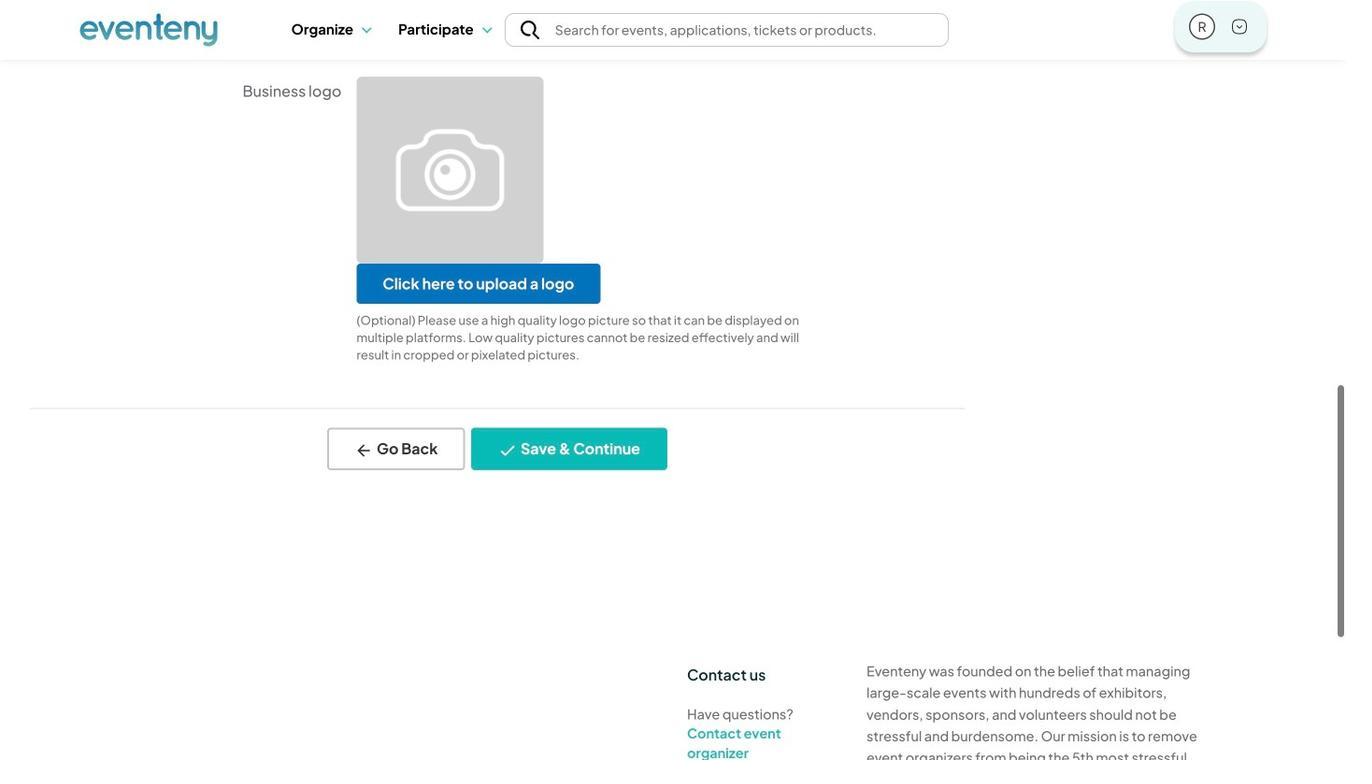 Task type: describe. For each thing, give the bounding box(es) containing it.
ruby element
[[1191, 15, 1214, 38]]

Optional text field
[[357, 0, 809, 18]]



Task type: vqa. For each thing, say whether or not it's contained in the screenshot.
text box
no



Task type: locate. For each thing, give the bounding box(es) containing it.
search image
[[521, 21, 539, 39]]

main element
[[79, 0, 1267, 59]]

eventeny logo image
[[79, 13, 218, 47]]



